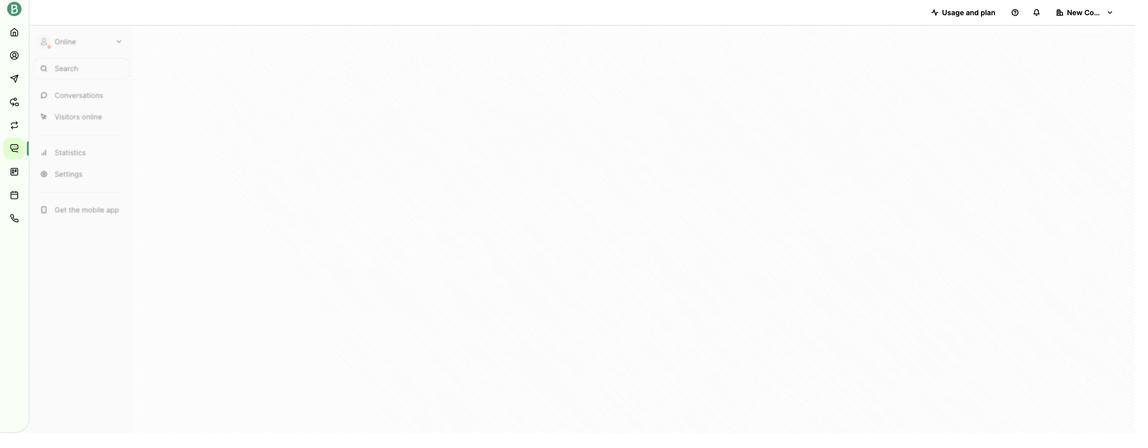 Task type: vqa. For each thing, say whether or not it's contained in the screenshot.
"conversations Rated"
no



Task type: describe. For each thing, give the bounding box(es) containing it.
new company
[[1068, 8, 1118, 17]]

plan
[[981, 8, 996, 17]]

and
[[967, 8, 980, 17]]

new
[[1068, 8, 1083, 17]]

new company button
[[1050, 4, 1122, 21]]

usage and plan button
[[925, 4, 1003, 21]]

company
[[1085, 8, 1118, 17]]

usage
[[943, 8, 965, 17]]



Task type: locate. For each thing, give the bounding box(es) containing it.
usage and plan
[[943, 8, 996, 17]]



